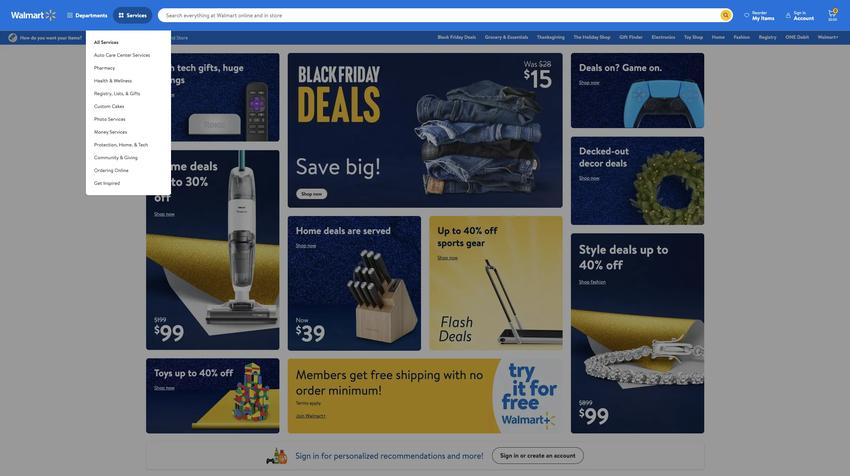 Task type: locate. For each thing, give the bounding box(es) containing it.
shop now link for home deals are served
[[296, 242, 316, 249]]

order
[[296, 382, 326, 399]]

$ for home deals up to 30% off
[[154, 322, 160, 337]]

40% inside up to 40% off sports gear
[[464, 224, 482, 237]]

2 vertical spatial home
[[296, 224, 321, 237]]

now for high tech gifts, huge savings
[[166, 91, 175, 98]]

now for home deals are served
[[308, 242, 316, 249]]

& left giving
[[120, 154, 123, 161]]

2 horizontal spatial up
[[640, 241, 654, 258]]

was dollar $899, now dollar 99 group
[[571, 399, 609, 434]]

&
[[503, 34, 507, 41], [109, 77, 113, 84], [125, 90, 129, 97], [134, 141, 137, 148], [120, 154, 123, 161]]

$899 $ 99
[[579, 399, 609, 432]]

terms
[[296, 400, 309, 407]]

0 vertical spatial up
[[154, 173, 168, 190]]

0 vertical spatial deals
[[465, 34, 476, 41]]

0 horizontal spatial 40%
[[199, 366, 218, 380]]

home inside home deals up to 30% off
[[154, 157, 187, 175]]

shop now link for deals on? game on.
[[579, 79, 600, 86]]

0 vertical spatial 40%
[[464, 224, 482, 237]]

2 horizontal spatial sign
[[794, 10, 802, 15]]

now for deals on? game on.
[[591, 79, 600, 86]]

registry link
[[756, 33, 780, 41]]

deals
[[465, 34, 476, 41], [579, 61, 603, 74]]

shop for save big!
[[302, 190, 312, 197]]

auto care center services
[[94, 52, 150, 59]]

registry
[[759, 34, 777, 41]]

tech
[[177, 61, 196, 74]]

custom cakes
[[94, 103, 124, 110]]

99 for home deals up to 30% off
[[160, 318, 184, 348]]

gift finder
[[620, 34, 643, 41]]

0 horizontal spatial $
[[154, 322, 160, 337]]

deals for home deals are served
[[324, 224, 345, 237]]

& inside grocery & essentials link
[[503, 34, 507, 41]]

39
[[302, 318, 325, 349]]

my
[[753, 14, 760, 22]]

deals for home deals up to 30% off
[[190, 157, 218, 175]]

40%
[[464, 224, 482, 237], [579, 256, 603, 274], [199, 366, 218, 380]]

up
[[154, 173, 168, 190], [640, 241, 654, 258], [175, 366, 186, 380]]

custom
[[94, 103, 111, 110]]

sign in account
[[794, 10, 815, 22]]

inspired
[[103, 180, 120, 187]]

& right "grocery"
[[503, 34, 507, 41]]

deals left on?
[[579, 61, 603, 74]]

huge
[[223, 61, 244, 74]]

services right all
[[101, 39, 118, 46]]

services up protection, home, & tech
[[110, 129, 127, 135]]

& for wellness
[[109, 77, 113, 84]]

2 vertical spatial up
[[175, 366, 186, 380]]

off inside up to 40% off sports gear
[[485, 224, 498, 237]]

1 horizontal spatial sign
[[501, 451, 512, 460]]

shop now link for home deals up to 30% off
[[154, 211, 175, 218]]

1 vertical spatial up
[[640, 241, 654, 258]]

online
[[115, 167, 129, 174]]

deals inside style deals up to 40% off
[[610, 241, 637, 258]]

0 vertical spatial 99
[[160, 318, 184, 348]]

99 inside $199 $ 99
[[160, 318, 184, 348]]

photo services
[[94, 116, 125, 123]]

health
[[94, 77, 108, 84]]

shop now for deals on? game on.
[[579, 79, 600, 86]]

& inside 'protection, home, & tech' dropdown button
[[134, 141, 137, 148]]

1 horizontal spatial walmart+
[[818, 34, 839, 41]]

& inside health & wellness dropdown button
[[109, 77, 113, 84]]

$
[[154, 322, 160, 337], [296, 323, 302, 338], [579, 405, 585, 421]]

shop now link for toys up to 40% off
[[154, 385, 175, 391]]

fashion
[[591, 278, 606, 285]]

99 for style deals up to 40% off
[[585, 401, 609, 432]]

all services link
[[86, 30, 171, 49]]

gear
[[466, 236, 485, 249]]

$ inside $199 $ 99
[[154, 322, 160, 337]]

$ for style deals up to 40% off
[[579, 405, 585, 421]]

services for photo services
[[108, 116, 125, 123]]

gifts,
[[198, 61, 221, 74]]

2 horizontal spatial home
[[713, 34, 725, 41]]

reorder
[[753, 10, 767, 15]]

1 horizontal spatial home
[[296, 224, 321, 237]]

community & giving button
[[86, 151, 171, 164]]

0 horizontal spatial 99
[[160, 318, 184, 348]]

shop now for home deals are served
[[296, 242, 316, 249]]

$ inside the "$899 $ 99"
[[579, 405, 585, 421]]

care
[[106, 52, 116, 59]]

sign left for
[[296, 450, 311, 462]]

0
[[835, 8, 837, 14]]

home for 99
[[154, 157, 187, 175]]

deals right friday at the top right
[[465, 34, 476, 41]]

$199
[[154, 316, 166, 324]]

in left or
[[514, 451, 519, 460]]

1 horizontal spatial in
[[514, 451, 519, 460]]

services down cakes
[[108, 116, 125, 123]]

home deals are served
[[296, 224, 391, 237]]

walmart+ down apply.
[[306, 412, 326, 419]]

1 vertical spatial 40%
[[579, 256, 603, 274]]

health & wellness
[[94, 77, 132, 84]]

1 vertical spatial 99
[[585, 401, 609, 432]]

savings
[[154, 73, 185, 86]]

services up all services link
[[127, 11, 147, 19]]

off
[[154, 188, 171, 206], [485, 224, 498, 237], [606, 256, 623, 274], [220, 366, 233, 380]]

get
[[350, 366, 368, 383]]

& right health
[[109, 77, 113, 84]]

$899
[[579, 399, 593, 408]]

shop now for home deals up to 30% off
[[154, 211, 175, 218]]

and
[[448, 450, 461, 462]]

gifts
[[130, 90, 140, 97]]

money
[[94, 129, 108, 135]]

0 horizontal spatial sign
[[296, 450, 311, 462]]

$0.00
[[829, 17, 837, 22]]

sign inside "sign in account"
[[794, 10, 802, 15]]

& left tech
[[134, 141, 137, 148]]

up inside home deals up to 30% off
[[154, 173, 168, 190]]

2 horizontal spatial 40%
[[579, 256, 603, 274]]

sign for sign in account
[[794, 10, 802, 15]]

30%
[[186, 173, 208, 190]]

gift finder link
[[617, 33, 646, 41]]

apply.
[[310, 400, 322, 407]]

1 horizontal spatial 40%
[[464, 224, 482, 237]]

1 horizontal spatial 99
[[585, 401, 609, 432]]

sign in for personalized recommendations and more!
[[296, 450, 484, 462]]

up
[[438, 224, 450, 237]]

shop
[[600, 34, 611, 41], [693, 34, 704, 41], [579, 79, 590, 86], [154, 91, 165, 98], [579, 174, 590, 181], [302, 190, 312, 197], [154, 211, 165, 218], [296, 242, 307, 249], [438, 254, 448, 261], [579, 278, 590, 285], [154, 385, 165, 391]]

to inside home deals up to 30% off
[[171, 173, 183, 190]]

toys up to 40% off
[[154, 366, 233, 380]]

& inside registry, lists, & gifts dropdown button
[[125, 90, 129, 97]]

& inside community & giving dropdown button
[[120, 154, 123, 161]]

1 vertical spatial home
[[154, 157, 187, 175]]

shop now
[[579, 79, 600, 86], [154, 91, 175, 98], [579, 174, 600, 181], [302, 190, 322, 197], [154, 211, 175, 218], [296, 242, 316, 249], [438, 254, 458, 261], [154, 385, 175, 391]]

registry, lists, & gifts
[[94, 90, 140, 97]]

up inside style deals up to 40% off
[[640, 241, 654, 258]]

custom cakes button
[[86, 100, 171, 113]]

sign left in
[[794, 10, 802, 15]]

giving
[[124, 154, 138, 161]]

2 horizontal spatial $
[[579, 405, 585, 421]]

1 horizontal spatial $
[[296, 323, 302, 338]]

members get free shipping with no order minimum! terms apply.
[[296, 366, 483, 407]]

shop for style deals up to 40% off
[[579, 278, 590, 285]]

walmart+ down $0.00
[[818, 34, 839, 41]]

are
[[348, 224, 361, 237]]

now for toys up to 40% off
[[166, 385, 175, 391]]

0 horizontal spatial in
[[313, 450, 319, 462]]

0 vertical spatial home
[[713, 34, 725, 41]]

ordering online
[[94, 167, 129, 174]]

40% inside style deals up to 40% off
[[579, 256, 603, 274]]

99 inside the "$899 $ 99"
[[585, 401, 609, 432]]

& for giving
[[120, 154, 123, 161]]

& left the gifts
[[125, 90, 129, 97]]

$ for home deals are served
[[296, 323, 302, 338]]

debit
[[798, 34, 809, 41]]

0 horizontal spatial up
[[154, 173, 168, 190]]

reorder my items
[[753, 10, 775, 22]]

0 horizontal spatial walmart+
[[306, 412, 326, 419]]

minimum!
[[329, 382, 382, 399]]

served
[[363, 224, 391, 237]]

center
[[117, 52, 132, 59]]

holiday
[[583, 34, 599, 41]]

shop now link for up to 40% off sports gear
[[438, 254, 458, 261]]

walmart+ link
[[815, 33, 842, 41]]

thanksgiving
[[537, 34, 565, 41]]

shop for home deals are served
[[296, 242, 307, 249]]

join
[[296, 412, 305, 419]]

1x products_desktop image
[[266, 447, 287, 464]]

save
[[296, 151, 340, 181]]

pharmacy button
[[86, 62, 171, 74]]

sign left or
[[501, 451, 512, 460]]

sign for sign in for personalized recommendations and more!
[[296, 450, 311, 462]]

now $ 39
[[296, 316, 325, 349]]

$ inside the 'now $ 39'
[[296, 323, 302, 338]]

up for style deals up to 40% off
[[640, 241, 654, 258]]

cakes
[[112, 103, 124, 110]]

now for decked-out decor deals
[[591, 174, 600, 181]]

services for all services
[[101, 39, 118, 46]]

get inspired button
[[86, 177, 171, 190]]

in left for
[[313, 450, 319, 462]]

out
[[615, 144, 629, 157]]

99
[[160, 318, 184, 348], [585, 401, 609, 432]]

0 vertical spatial walmart+
[[818, 34, 839, 41]]

now for home deals up to 30% off
[[166, 211, 175, 218]]

shop for up to 40% off sports gear
[[438, 254, 448, 261]]

get
[[94, 180, 102, 187]]

1 horizontal spatial deals
[[579, 61, 603, 74]]

0 horizontal spatial home
[[154, 157, 187, 175]]

deals inside home deals up to 30% off
[[190, 157, 218, 175]]



Task type: describe. For each thing, give the bounding box(es) containing it.
ordering online button
[[86, 164, 171, 177]]

tech
[[138, 141, 148, 148]]

the holiday shop link
[[571, 33, 614, 41]]

electronics
[[652, 34, 676, 41]]

friday
[[450, 34, 463, 41]]

fashion
[[734, 34, 750, 41]]

departments
[[76, 11, 107, 19]]

black friday deals link
[[435, 33, 479, 41]]

join walmart+ link
[[296, 412, 326, 419]]

auto care center services button
[[86, 49, 171, 62]]

one
[[786, 34, 796, 41]]

style deals up to 40% off
[[579, 241, 669, 274]]

one debit link
[[783, 33, 813, 41]]

game
[[623, 61, 647, 74]]

home for 39
[[296, 224, 321, 237]]

shipping
[[396, 366, 441, 383]]

decked-out decor deals
[[579, 144, 629, 170]]

ordering
[[94, 167, 113, 174]]

free
[[371, 366, 393, 383]]

account
[[794, 14, 815, 22]]

was dollar $199, now dollar 99 group
[[146, 316, 184, 350]]

an
[[546, 451, 553, 460]]

community & giving
[[94, 154, 138, 161]]

shop fashion
[[579, 278, 606, 285]]

2 vertical spatial 40%
[[199, 366, 218, 380]]

decor
[[579, 156, 603, 170]]

auto
[[94, 52, 104, 59]]

sign in or create an account link
[[492, 447, 584, 464]]

shop for decked-out decor deals
[[579, 174, 590, 181]]

style
[[579, 241, 607, 258]]

photo services button
[[86, 113, 171, 126]]

the
[[574, 34, 582, 41]]

in
[[803, 10, 806, 15]]

money services
[[94, 129, 127, 135]]

now for save big!
[[313, 190, 322, 197]]

toy
[[685, 34, 692, 41]]

search icon image
[[724, 12, 729, 18]]

home deals up to 30% off
[[154, 157, 218, 206]]

create
[[528, 451, 545, 460]]

money services button
[[86, 126, 171, 139]]

in for for
[[313, 450, 319, 462]]

shop now link for high tech gifts, huge savings
[[154, 91, 175, 98]]

health & wellness button
[[86, 74, 171, 87]]

now dollar 39 null group
[[288, 316, 325, 351]]

now
[[296, 316, 309, 325]]

shop for home deals up to 30% off
[[154, 211, 165, 218]]

to inside style deals up to 40% off
[[657, 241, 669, 258]]

black
[[438, 34, 449, 41]]

shop now for up to 40% off sports gear
[[438, 254, 458, 261]]

home link
[[709, 33, 728, 41]]

Search search field
[[158, 8, 733, 22]]

toys
[[154, 366, 173, 380]]

off inside style deals up to 40% off
[[606, 256, 623, 274]]

shop for deals on? game on.
[[579, 79, 590, 86]]

no
[[470, 366, 483, 383]]

0 horizontal spatial deals
[[465, 34, 476, 41]]

off inside home deals up to 30% off
[[154, 188, 171, 206]]

now for up to 40% off sports gear
[[449, 254, 458, 261]]

& for essentials
[[503, 34, 507, 41]]

deals inside decked-out decor deals
[[606, 156, 627, 170]]

lists,
[[114, 90, 124, 97]]

walmart image
[[11, 10, 56, 21]]

grocery & essentials
[[485, 34, 528, 41]]

shop for toys up to 40% off
[[154, 385, 165, 391]]

protection, home, & tech button
[[86, 139, 171, 151]]

community
[[94, 154, 119, 161]]

up for home deals up to 30% off
[[154, 173, 168, 190]]

the holiday shop
[[574, 34, 611, 41]]

registry,
[[94, 90, 113, 97]]

or
[[520, 451, 526, 460]]

shop now link for decked-out decor deals
[[579, 174, 600, 181]]

shop now for save big!
[[302, 190, 322, 197]]

services for money services
[[110, 129, 127, 135]]

get inspired
[[94, 180, 120, 187]]

1 horizontal spatial up
[[175, 366, 186, 380]]

1 vertical spatial deals
[[579, 61, 603, 74]]

on?
[[605, 61, 620, 74]]

shop now for high tech gifts, huge savings
[[154, 91, 175, 98]]

shop for high tech gifts, huge savings
[[154, 91, 165, 98]]

shop now link for save big!
[[296, 188, 328, 199]]

sign for sign in or create an account
[[501, 451, 512, 460]]

in for or
[[514, 451, 519, 460]]

departments button
[[62, 7, 113, 24]]

home,
[[119, 141, 133, 148]]

toy shop
[[685, 34, 704, 41]]

black friday deals
[[438, 34, 476, 41]]

finder
[[629, 34, 643, 41]]

high tech gifts, huge savings
[[154, 61, 244, 86]]

walmart+ inside walmart+ link
[[818, 34, 839, 41]]

recommendations
[[381, 450, 446, 462]]

1 vertical spatial walmart+
[[306, 412, 326, 419]]

Walmart Site-Wide search field
[[158, 8, 733, 22]]

shop now for toys up to 40% off
[[154, 385, 175, 391]]

members
[[296, 366, 347, 383]]

personalized
[[334, 450, 379, 462]]

gift
[[620, 34, 628, 41]]

on.
[[649, 61, 662, 74]]

decked-
[[579, 144, 615, 157]]

wellness
[[114, 77, 132, 84]]

essentials
[[508, 34, 528, 41]]

services right center
[[133, 52, 150, 59]]

shop now for decked-out decor deals
[[579, 174, 600, 181]]

fashion link
[[731, 33, 753, 41]]

thanksgiving link
[[534, 33, 568, 41]]

join walmart+
[[296, 412, 326, 419]]

electronics link
[[649, 33, 679, 41]]

deals for style deals up to 40% off
[[610, 241, 637, 258]]

0 $0.00
[[829, 8, 837, 22]]

photo
[[94, 116, 107, 123]]

registry, lists, & gifts button
[[86, 87, 171, 100]]

to inside up to 40% off sports gear
[[452, 224, 461, 237]]



Task type: vqa. For each thing, say whether or not it's contained in the screenshot.
$3.38 within the $3.38 5.3 ¢/fl oz Great Value Lactose Free 2% Reduced Fat Milk, Half Gallon, 64 fl oz
no



